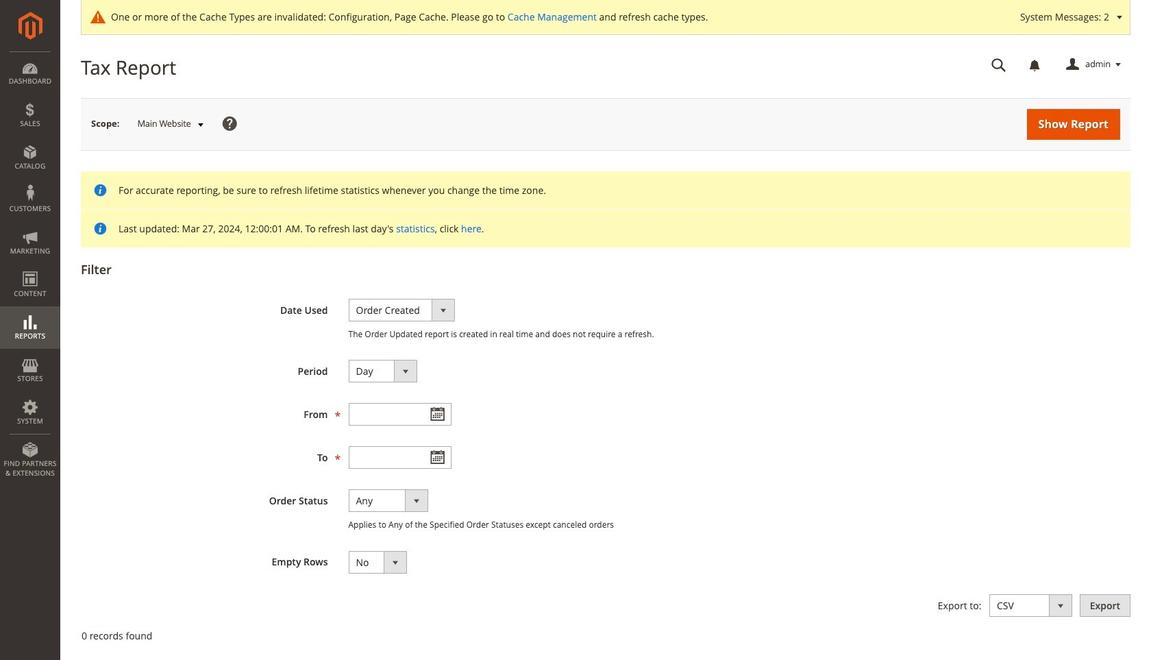 Task type: describe. For each thing, give the bounding box(es) containing it.
magento admin panel image
[[18, 12, 42, 40]]



Task type: locate. For each thing, give the bounding box(es) containing it.
None text field
[[983, 53, 1017, 77], [349, 403, 452, 426], [349, 447, 452, 469], [983, 53, 1017, 77], [349, 403, 452, 426], [349, 447, 452, 469]]

menu bar
[[0, 51, 60, 485]]



